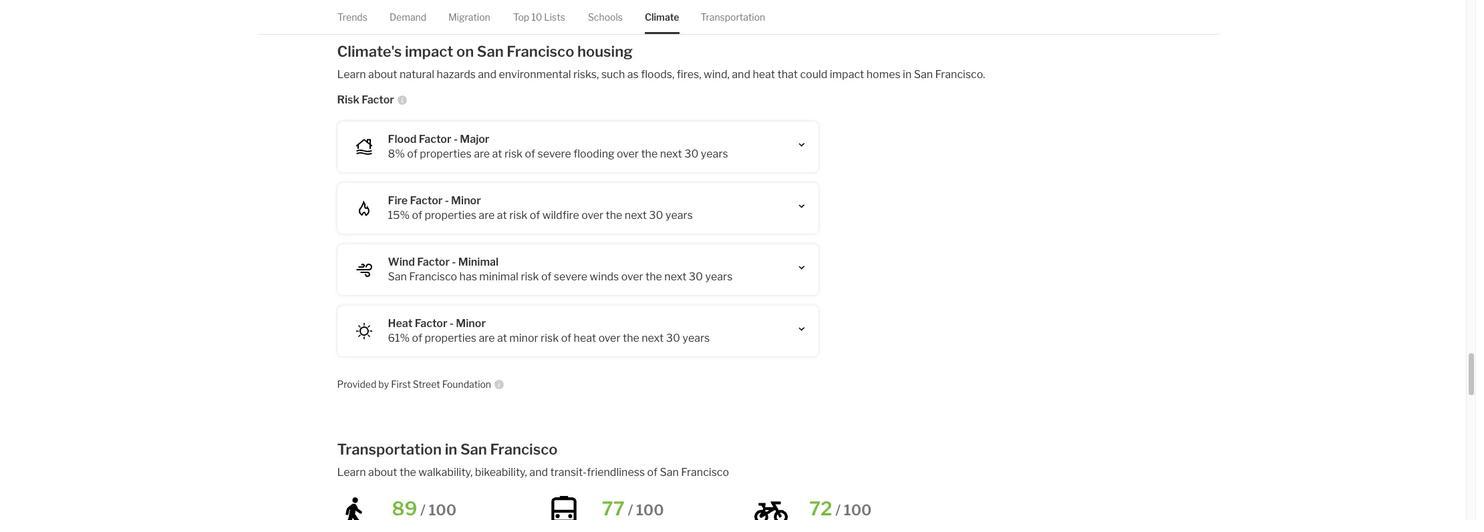 Task type: locate. For each thing, give the bounding box(es) containing it.
30
[[685, 148, 699, 160], [649, 209, 663, 222], [689, 271, 703, 283], [666, 332, 680, 345]]

0 vertical spatial impact
[[405, 43, 453, 60]]

schools link
[[588, 0, 623, 34]]

of left "wildfire"
[[530, 209, 540, 222]]

severe left flooding
[[538, 148, 571, 160]]

wildfire
[[543, 209, 579, 222]]

heat
[[753, 68, 775, 81], [574, 332, 596, 345]]

about
[[368, 68, 397, 81], [368, 467, 397, 479]]

30 inside flood factor - major 8% of properties are at risk of severe flooding over the next 30 years
[[685, 148, 699, 160]]

transportation
[[701, 11, 765, 23], [337, 441, 442, 459]]

0 horizontal spatial and
[[478, 68, 497, 81]]

severe
[[538, 148, 571, 160], [554, 271, 588, 283]]

2 100 from the left
[[636, 502, 664, 520]]

properties up the foundation
[[425, 332, 477, 345]]

1 horizontal spatial 100
[[636, 502, 664, 520]]

minor inside heat factor - minor 61% of properties are at minor        risk of heat over the next 30 years
[[456, 317, 486, 330]]

0 vertical spatial severe
[[538, 148, 571, 160]]

0 vertical spatial properties
[[420, 148, 472, 160]]

of up "fire factor - minor 15% of properties are at risk of wildfire over the next 30 years"
[[525, 148, 535, 160]]

10
[[531, 11, 542, 23]]

francisco.
[[935, 68, 985, 81]]

over right winds
[[621, 271, 643, 283]]

at inside "fire factor - minor 15% of properties are at risk of wildfire over the next 30 years"
[[497, 209, 507, 222]]

next
[[660, 148, 682, 160], [625, 209, 647, 222], [665, 271, 687, 283], [642, 332, 664, 345]]

factor inside heat factor - minor 61% of properties are at minor        risk of heat over the next 30 years
[[415, 317, 448, 330]]

factor right heat
[[415, 317, 448, 330]]

about down "climate's"
[[368, 68, 397, 81]]

and
[[478, 68, 497, 81], [732, 68, 751, 81], [530, 467, 548, 479]]

and down climate's impact on san francisco housing
[[478, 68, 497, 81]]

the inside heat factor - minor 61% of properties are at minor        risk of heat over the next 30 years
[[623, 332, 640, 345]]

are up minimal
[[479, 209, 495, 222]]

factor inside wind factor - minimal san francisco has minimal risk of severe winds over the next 30 years
[[417, 256, 450, 269]]

30 inside heat factor - minor 61% of properties are at minor        risk of heat over the next 30 years
[[666, 332, 680, 345]]

0 horizontal spatial heat
[[574, 332, 596, 345]]

factor right flood
[[419, 133, 452, 146]]

0 vertical spatial transportation
[[701, 11, 765, 23]]

learn
[[337, 68, 366, 81], [337, 467, 366, 479]]

2 learn from the top
[[337, 467, 366, 479]]

climate
[[645, 11, 679, 23]]

1 vertical spatial heat
[[574, 332, 596, 345]]

at
[[492, 148, 502, 160], [497, 209, 507, 222], [497, 332, 507, 345]]

transit-
[[550, 467, 587, 479]]

1 horizontal spatial heat
[[753, 68, 775, 81]]

properties inside flood factor - major 8% of properties are at risk of severe flooding over the next 30 years
[[420, 148, 472, 160]]

0 horizontal spatial in
[[445, 441, 457, 459]]

over down winds
[[599, 332, 621, 345]]

- left the major
[[454, 133, 458, 146]]

factor inside "fire factor - minor 15% of properties are at risk of wildfire over the next 30 years"
[[410, 195, 443, 207]]

foundation
[[442, 379, 491, 390]]

- inside flood factor - major 8% of properties are at risk of severe flooding over the next 30 years
[[454, 133, 458, 146]]

heat left that
[[753, 68, 775, 81]]

1 vertical spatial transportation
[[337, 441, 442, 459]]

san down wind
[[388, 271, 407, 283]]

risk right minimal
[[521, 271, 539, 283]]

1 learn from the top
[[337, 68, 366, 81]]

properties right the 15% on the top of page
[[425, 209, 477, 222]]

about left the walkability,
[[368, 467, 397, 479]]

housing
[[577, 43, 633, 60]]

climate's impact on san francisco housing
[[337, 43, 633, 60]]

are inside "fire factor - minor 15% of properties are at risk of wildfire over the next 30 years"
[[479, 209, 495, 222]]

2 vertical spatial properties
[[425, 332, 477, 345]]

over right flooding
[[617, 148, 639, 160]]

0 vertical spatial are
[[474, 148, 490, 160]]

1 vertical spatial about
[[368, 467, 397, 479]]

at for of
[[497, 332, 507, 345]]

- for heat
[[450, 317, 454, 330]]

next inside "fire factor - minor 15% of properties are at risk of wildfire over the next 30 years"
[[625, 209, 647, 222]]

1 / 100 from the left
[[417, 502, 457, 520]]

that
[[778, 68, 798, 81]]

30 inside "fire factor - minor 15% of properties are at risk of wildfire over the next 30 years"
[[649, 209, 663, 222]]

minor for minor
[[456, 317, 486, 330]]

0 horizontal spatial / 100
[[417, 502, 457, 520]]

demand
[[389, 11, 426, 23]]

over inside heat factor - minor 61% of properties are at minor        risk of heat over the next 30 years
[[599, 332, 621, 345]]

0 vertical spatial minor
[[451, 195, 481, 207]]

transportation up the wind,
[[701, 11, 765, 23]]

0 vertical spatial in
[[903, 68, 912, 81]]

top 10 lists link
[[513, 0, 565, 34]]

of right minimal
[[541, 271, 552, 283]]

and right the wind,
[[732, 68, 751, 81]]

1 vertical spatial minor
[[456, 317, 486, 330]]

minor
[[451, 195, 481, 207], [456, 317, 486, 330]]

15%
[[388, 209, 410, 222]]

0 vertical spatial heat
[[753, 68, 775, 81]]

transportation link
[[701, 0, 765, 34]]

climate's
[[337, 43, 402, 60]]

over
[[617, 148, 639, 160], [582, 209, 604, 222], [621, 271, 643, 283], [599, 332, 621, 345]]

learn for learn about the walkability, bikeability, and transit-friendliness of san francisco
[[337, 467, 366, 479]]

years
[[701, 148, 728, 160], [666, 209, 693, 222], [706, 271, 733, 283], [683, 332, 710, 345]]

of right the 15% on the top of page
[[412, 209, 422, 222]]

severe left winds
[[554, 271, 588, 283]]

over inside "fire factor - minor 15% of properties are at risk of wildfire over the next 30 years"
[[582, 209, 604, 222]]

2 horizontal spatial and
[[732, 68, 751, 81]]

properties down the major
[[420, 148, 472, 160]]

are
[[474, 148, 490, 160], [479, 209, 495, 222], [479, 332, 495, 345]]

next inside heat factor - minor 61% of properties are at minor        risk of heat over the next 30 years
[[642, 332, 664, 345]]

over inside wind factor - minimal san francisco has minimal risk of severe winds over the next 30 years
[[621, 271, 643, 283]]

risks,
[[573, 68, 599, 81]]

- inside heat factor - minor 61% of properties are at minor        risk of heat over the next 30 years
[[450, 317, 454, 330]]

0 horizontal spatial /
[[420, 502, 426, 520]]

are for of
[[479, 332, 495, 345]]

2 vertical spatial are
[[479, 332, 495, 345]]

fire
[[388, 195, 408, 207]]

in
[[903, 68, 912, 81], [445, 441, 457, 459]]

years inside heat factor - minor 61% of properties are at minor        risk of heat over the next 30 years
[[683, 332, 710, 345]]

0 horizontal spatial transportation
[[337, 441, 442, 459]]

minor down the major
[[451, 195, 481, 207]]

are inside flood factor - major 8% of properties are at risk of severe flooding over the next 30 years
[[474, 148, 490, 160]]

impact right could
[[830, 68, 864, 81]]

61%
[[388, 332, 410, 345]]

the
[[641, 148, 658, 160], [606, 209, 623, 222], [646, 271, 662, 283], [623, 332, 640, 345], [400, 467, 416, 479]]

1 about from the top
[[368, 68, 397, 81]]

such
[[602, 68, 625, 81]]

2 / from the left
[[628, 502, 633, 520]]

over right "wildfire"
[[582, 209, 604, 222]]

factor right wind
[[417, 256, 450, 269]]

san up bikeability,
[[460, 441, 487, 459]]

2 about from the top
[[368, 467, 397, 479]]

of right 61%
[[412, 332, 422, 345]]

minor inside "fire factor - minor 15% of properties are at risk of wildfire over the next 30 years"
[[451, 195, 481, 207]]

- inside "fire factor - minor 15% of properties are at risk of wildfire over the next 30 years"
[[445, 195, 449, 207]]

migration link
[[448, 0, 490, 34]]

0 vertical spatial about
[[368, 68, 397, 81]]

in right "homes"
[[903, 68, 912, 81]]

of
[[407, 148, 418, 160], [525, 148, 535, 160], [412, 209, 422, 222], [530, 209, 540, 222], [541, 271, 552, 283], [412, 332, 422, 345], [561, 332, 572, 345], [647, 467, 658, 479]]

san
[[477, 43, 504, 60], [914, 68, 933, 81], [388, 271, 407, 283], [460, 441, 487, 459], [660, 467, 679, 479]]

1 horizontal spatial impact
[[830, 68, 864, 81]]

as
[[628, 68, 639, 81]]

factor right fire
[[410, 195, 443, 207]]

schools
[[588, 11, 623, 23]]

impact up natural
[[405, 43, 453, 60]]

factor
[[362, 94, 394, 106], [419, 133, 452, 146], [410, 195, 443, 207], [417, 256, 450, 269], [415, 317, 448, 330]]

the inside "fire factor - minor 15% of properties are at risk of wildfire over the next 30 years"
[[606, 209, 623, 222]]

0 vertical spatial at
[[492, 148, 502, 160]]

factor for heat
[[415, 317, 448, 330]]

impact
[[405, 43, 453, 60], [830, 68, 864, 81]]

fire factor - minor 15% of properties are at risk of wildfire over the next 30 years
[[388, 195, 693, 222]]

wind
[[388, 256, 415, 269]]

- right fire
[[445, 195, 449, 207]]

risk factor
[[337, 94, 394, 106]]

properties inside heat factor - minor 61% of properties are at minor        risk of heat over the next 30 years
[[425, 332, 477, 345]]

are left minor
[[479, 332, 495, 345]]

risk inside wind factor - minimal san francisco has minimal risk of severe winds over the next 30 years
[[521, 271, 539, 283]]

climate link
[[645, 0, 679, 34]]

1 horizontal spatial /
[[628, 502, 633, 520]]

risk left "wildfire"
[[509, 209, 528, 222]]

1 vertical spatial learn
[[337, 467, 366, 479]]

2 horizontal spatial / 100
[[833, 502, 872, 520]]

by
[[379, 379, 389, 390]]

francisco
[[507, 43, 574, 60], [409, 271, 457, 283], [490, 441, 558, 459], [681, 467, 729, 479]]

heat right minor
[[574, 332, 596, 345]]

factor inside flood factor - major 8% of properties are at risk of severe flooding over the next 30 years
[[419, 133, 452, 146]]

of right friendliness
[[647, 467, 658, 479]]

2 vertical spatial at
[[497, 332, 507, 345]]

0 horizontal spatial impact
[[405, 43, 453, 60]]

- for fire
[[445, 195, 449, 207]]

winds
[[590, 271, 619, 283]]

at inside flood factor - major 8% of properties are at risk of severe flooding over the next 30 years
[[492, 148, 502, 160]]

1 vertical spatial at
[[497, 209, 507, 222]]

3 100 from the left
[[844, 502, 872, 520]]

properties
[[420, 148, 472, 160], [425, 209, 477, 222], [425, 332, 477, 345]]

/ 100
[[417, 502, 457, 520], [625, 502, 664, 520], [833, 502, 872, 520]]

are down the major
[[474, 148, 490, 160]]

0 horizontal spatial 100
[[429, 502, 457, 520]]

- left minimal
[[452, 256, 456, 269]]

- for wind
[[452, 256, 456, 269]]

risk inside flood factor - major 8% of properties are at risk of severe flooding over the next 30 years
[[505, 148, 523, 160]]

-
[[454, 133, 458, 146], [445, 195, 449, 207], [452, 256, 456, 269], [450, 317, 454, 330]]

risk up "fire factor - minor 15% of properties are at risk of wildfire over the next 30 years"
[[505, 148, 523, 160]]

learn about natural hazards and environmental risks, such as floods, fires, wind, and heat that      could impact homes in san francisco.
[[337, 68, 985, 81]]

factor for wind
[[417, 256, 450, 269]]

about for the
[[368, 467, 397, 479]]

are for severe
[[474, 148, 490, 160]]

minor down has
[[456, 317, 486, 330]]

1 vertical spatial are
[[479, 209, 495, 222]]

years inside "fire factor - minor 15% of properties are at risk of wildfire over the next 30 years"
[[666, 209, 693, 222]]

heat inside heat factor - minor 61% of properties are at minor        risk of heat over the next 30 years
[[574, 332, 596, 345]]

1 horizontal spatial / 100
[[625, 502, 664, 520]]

/
[[420, 502, 426, 520], [628, 502, 633, 520], [836, 502, 841, 520]]

2 / 100 from the left
[[625, 502, 664, 520]]

2 horizontal spatial /
[[836, 502, 841, 520]]

provided
[[337, 379, 377, 390]]

minimal
[[479, 271, 519, 283]]

properties inside "fire factor - minor 15% of properties are at risk of wildfire over the next 30 years"
[[425, 209, 477, 222]]

at inside heat factor - minor 61% of properties are at minor        risk of heat over the next 30 years
[[497, 332, 507, 345]]

1 vertical spatial properties
[[425, 209, 477, 222]]

minimal
[[458, 256, 499, 269]]

2 horizontal spatial 100
[[844, 502, 872, 520]]

transportation up the walkability,
[[337, 441, 442, 459]]

100
[[429, 502, 457, 520], [636, 502, 664, 520], [844, 502, 872, 520]]

and left transit-
[[530, 467, 548, 479]]

- inside wind factor - minimal san francisco has minimal risk of severe winds over the next 30 years
[[452, 256, 456, 269]]

1 horizontal spatial transportation
[[701, 11, 765, 23]]

trends
[[337, 11, 367, 23]]

1 vertical spatial severe
[[554, 271, 588, 283]]

risk
[[505, 148, 523, 160], [509, 209, 528, 222], [521, 271, 539, 283], [541, 332, 559, 345]]

san inside wind factor - minimal san francisco has minimal risk of severe winds over the next 30 years
[[388, 271, 407, 283]]

san left francisco.
[[914, 68, 933, 81]]

in up the walkability,
[[445, 441, 457, 459]]

risk right minor
[[541, 332, 559, 345]]

0 vertical spatial learn
[[337, 68, 366, 81]]

- right heat
[[450, 317, 454, 330]]

are inside heat factor - minor 61% of properties are at minor        risk of heat over the next 30 years
[[479, 332, 495, 345]]

properties for fire
[[425, 209, 477, 222]]

severe inside flood factor - major 8% of properties are at risk of severe flooding over the next 30 years
[[538, 148, 571, 160]]

factor right "risk"
[[362, 94, 394, 106]]



Task type: vqa. For each thing, say whether or not it's contained in the screenshot.
Estate in the top right of the page
no



Task type: describe. For each thing, give the bounding box(es) containing it.
1 vertical spatial in
[[445, 441, 457, 459]]

- for flood
[[454, 133, 458, 146]]

the inside flood factor - major 8% of properties are at risk of severe flooding over the next 30 years
[[641, 148, 658, 160]]

could
[[800, 68, 828, 81]]

heat
[[388, 317, 413, 330]]

street
[[413, 379, 440, 390]]

walkability,
[[419, 467, 473, 479]]

has
[[460, 271, 477, 283]]

1 horizontal spatial and
[[530, 467, 548, 479]]

san right friendliness
[[660, 467, 679, 479]]

risk
[[337, 94, 359, 106]]

3 / 100 from the left
[[833, 502, 872, 520]]

natural
[[400, 68, 435, 81]]

fires,
[[677, 68, 702, 81]]

factor for fire
[[410, 195, 443, 207]]

properties for heat
[[425, 332, 477, 345]]

about for natural
[[368, 68, 397, 81]]

the inside wind factor - minimal san francisco has minimal risk of severe winds over the next 30 years
[[646, 271, 662, 283]]

at for severe
[[492, 148, 502, 160]]

30 inside wind factor - minimal san francisco has minimal risk of severe winds over the next 30 years
[[689, 271, 703, 283]]

provided by first street foundation
[[337, 379, 491, 390]]

homes
[[867, 68, 901, 81]]

severe inside wind factor - minimal san francisco has minimal risk of severe winds over the next 30 years
[[554, 271, 588, 283]]

environmental
[[499, 68, 571, 81]]

next inside wind factor - minimal san francisco has minimal risk of severe winds over the next 30 years
[[665, 271, 687, 283]]

of right 8%
[[407, 148, 418, 160]]

first
[[391, 379, 411, 390]]

transportation for transportation in san francisco
[[337, 441, 442, 459]]

factor for flood
[[419, 133, 452, 146]]

hazards
[[437, 68, 476, 81]]

demand link
[[389, 0, 426, 34]]

are for wildfire
[[479, 209, 495, 222]]

flooding
[[574, 148, 615, 160]]

transportation in san francisco
[[337, 441, 558, 459]]

learn about the walkability, bikeability, and transit-friendliness of san francisco
[[337, 467, 729, 479]]

francisco inside wind factor - minimal san francisco has minimal risk of severe winds over the next 30 years
[[409, 271, 457, 283]]

migration
[[448, 11, 490, 23]]

on
[[457, 43, 474, 60]]

risk inside heat factor - minor 61% of properties are at minor        risk of heat over the next 30 years
[[541, 332, 559, 345]]

top
[[513, 11, 529, 23]]

1 vertical spatial impact
[[830, 68, 864, 81]]

san right on
[[477, 43, 504, 60]]

over inside flood factor - major 8% of properties are at risk of severe flooding over the next 30 years
[[617, 148, 639, 160]]

flood
[[388, 133, 417, 146]]

risk inside "fire factor - minor 15% of properties are at risk of wildfire over the next 30 years"
[[509, 209, 528, 222]]

wind factor - minimal san francisco has minimal risk of severe winds over the next 30 years
[[388, 256, 733, 283]]

major
[[460, 133, 490, 146]]

floods,
[[641, 68, 675, 81]]

factor for risk
[[362, 94, 394, 106]]

minor for risk
[[451, 195, 481, 207]]

next inside flood factor - major 8% of properties are at risk of severe flooding over the next 30 years
[[660, 148, 682, 160]]

at for wildfire
[[497, 209, 507, 222]]

properties for flood
[[420, 148, 472, 160]]

1 / from the left
[[420, 502, 426, 520]]

3 / from the left
[[836, 502, 841, 520]]

1 100 from the left
[[429, 502, 457, 520]]

of inside wind factor - minimal san francisco has minimal risk of severe winds over the next 30 years
[[541, 271, 552, 283]]

of right minor
[[561, 332, 572, 345]]

transportation for transportation
[[701, 11, 765, 23]]

minor
[[510, 332, 539, 345]]

learn for learn about natural hazards and environmental risks, such as floods, fires, wind, and heat that      could impact homes in san francisco.
[[337, 68, 366, 81]]

1 horizontal spatial in
[[903, 68, 912, 81]]

trends link
[[337, 0, 367, 34]]

flood factor - major 8% of properties are at risk of severe flooding over the next 30 years
[[388, 133, 728, 160]]

bikeability,
[[475, 467, 527, 479]]

lists
[[544, 11, 565, 23]]

wind,
[[704, 68, 730, 81]]

years inside wind factor - minimal san francisco has minimal risk of severe winds over the next 30 years
[[706, 271, 733, 283]]

top 10 lists
[[513, 11, 565, 23]]

years inside flood factor - major 8% of properties are at risk of severe flooding over the next 30 years
[[701, 148, 728, 160]]

8%
[[388, 148, 405, 160]]

friendliness
[[587, 467, 645, 479]]

heat factor - minor 61% of properties are at minor        risk of heat over the next 30 years
[[388, 317, 710, 345]]



